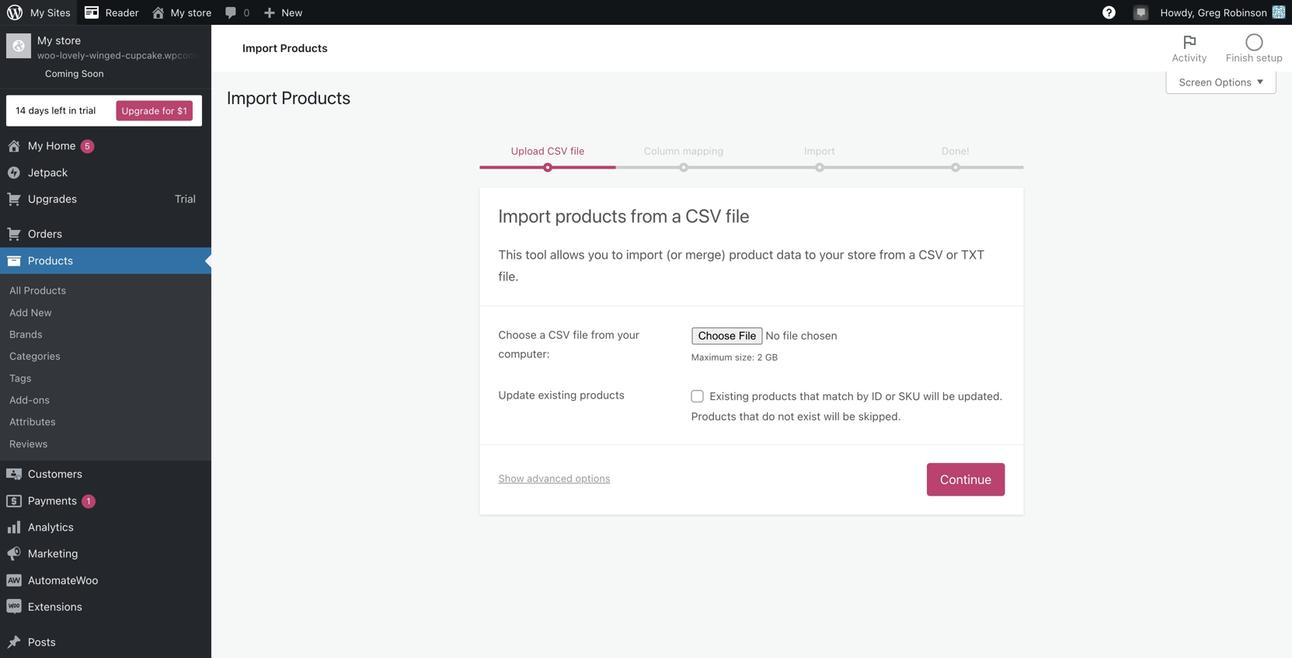 Task type: vqa. For each thing, say whether or not it's contained in the screenshot.
merge) on the top right of the page
yes



Task type: locate. For each thing, give the bounding box(es) containing it.
extensions link
[[0, 594, 211, 621]]

import products
[[243, 42, 328, 54], [227, 87, 351, 108]]

1 vertical spatial import products
[[227, 87, 351, 108]]

products inside existing products that match by id or sku will be updated. products that do not exist will be skipped.
[[752, 390, 797, 403]]

csv
[[548, 145, 568, 157], [686, 205, 722, 227], [919, 247, 943, 262], [549, 328, 570, 341]]

a inside this tool allows you to import (or merge) product data to your store from a csv or txt file.
[[909, 247, 916, 262]]

1 horizontal spatial new
[[282, 7, 303, 18]]

brands
[[9, 328, 42, 340]]

a inside choose a csv file from your computer:
[[540, 328, 546, 341]]

upload
[[511, 145, 545, 157]]

existing
[[538, 389, 577, 401]]

store inside my store woo-lovely-winged-cupcake.wpcomstaging.com coming soon
[[55, 34, 81, 47]]

csv left 'txt'
[[919, 247, 943, 262]]

1 horizontal spatial a
[[672, 205, 682, 227]]

in
[[69, 105, 76, 116]]

column mapping
[[644, 145, 724, 157]]

1
[[87, 496, 91, 506]]

import products from a csv file
[[499, 205, 750, 227]]

1 vertical spatial or
[[886, 390, 896, 403]]

be
[[943, 390, 955, 403], [843, 410, 856, 423]]

payments
[[28, 494, 77, 507]]

0 horizontal spatial that
[[740, 410, 760, 423]]

upload csv file
[[511, 145, 585, 157]]

2 horizontal spatial store
[[848, 247, 876, 262]]

my up woo-
[[37, 34, 52, 47]]

match
[[823, 390, 854, 403]]

store inside toolbar "navigation"
[[188, 7, 212, 18]]

toolbar navigation
[[0, 0, 1293, 28]]

2 vertical spatial from
[[591, 328, 615, 341]]

0 vertical spatial import products
[[243, 42, 328, 54]]

0 vertical spatial or
[[947, 247, 958, 262]]

store right data
[[848, 247, 876, 262]]

0 horizontal spatial your
[[618, 328, 640, 341]]

my for my home 5
[[28, 139, 43, 152]]

0 vertical spatial will
[[924, 390, 940, 403]]

from inside this tool allows you to import (or merge) product data to your store from a csv or txt file.
[[880, 247, 906, 262]]

lovely-
[[60, 50, 89, 61]]

activity button
[[1163, 25, 1217, 72]]

products up the you
[[555, 205, 627, 227]]

my store link
[[145, 0, 218, 25]]

1 horizontal spatial will
[[924, 390, 940, 403]]

products
[[280, 42, 328, 54], [282, 87, 351, 108], [28, 254, 73, 267], [24, 285, 66, 296], [692, 410, 737, 423]]

my
[[30, 7, 45, 18], [171, 7, 185, 18], [37, 34, 52, 47], [28, 139, 43, 152]]

my left sites
[[30, 7, 45, 18]]

not
[[778, 410, 795, 423]]

file right upload
[[571, 145, 585, 157]]

Existing products that match by ID or SKU will be updated. Products that do not exist will be skipped. checkbox
[[692, 390, 704, 402]]

or inside this tool allows you to import (or merge) product data to your store from a csv or txt file.
[[947, 247, 958, 262]]

csv inside this tool allows you to import (or merge) product data to your store from a csv or txt file.
[[919, 247, 943, 262]]

woo-
[[37, 50, 60, 61]]

1 horizontal spatial be
[[943, 390, 955, 403]]

update
[[499, 389, 535, 401]]

days
[[28, 105, 49, 116]]

0 horizontal spatial new
[[31, 306, 52, 318]]

2
[[758, 352, 763, 363]]

0 vertical spatial from
[[631, 205, 668, 227]]

gb
[[766, 352, 778, 363]]

my for my store woo-lovely-winged-cupcake.wpcomstaging.com coming soon
[[37, 34, 52, 47]]

2 horizontal spatial from
[[880, 247, 906, 262]]

activity
[[1173, 52, 1208, 63]]

automatewoo
[[28, 574, 98, 587]]

1 horizontal spatial to
[[805, 247, 816, 262]]

my home 5
[[28, 139, 90, 152]]

store up lovely-
[[55, 34, 81, 47]]

maximum
[[692, 352, 733, 363]]

to
[[612, 247, 623, 262], [805, 247, 816, 262]]

0
[[244, 7, 250, 18]]

new right 0
[[282, 7, 303, 18]]

1 horizontal spatial store
[[188, 7, 212, 18]]

1 vertical spatial be
[[843, 410, 856, 423]]

14 days left in trial
[[16, 105, 96, 116]]

store
[[188, 7, 212, 18], [55, 34, 81, 47], [848, 247, 876, 262]]

my inside my store woo-lovely-winged-cupcake.wpcomstaging.com coming soon
[[37, 34, 52, 47]]

or right 'id'
[[886, 390, 896, 403]]

1 vertical spatial that
[[740, 410, 760, 423]]

that up exist at the bottom right
[[800, 390, 820, 403]]

robinson
[[1224, 7, 1268, 18]]

screen options button
[[1166, 71, 1277, 94]]

finish setup
[[1226, 52, 1283, 63]]

my inside 'link'
[[30, 7, 45, 18]]

1 vertical spatial new
[[31, 306, 52, 318]]

will down the match
[[824, 410, 840, 423]]

0 vertical spatial new
[[282, 7, 303, 18]]

you
[[588, 247, 609, 262]]

left
[[52, 105, 66, 116]]

sku
[[899, 390, 921, 403]]

tags
[[9, 372, 31, 384]]

1 vertical spatial your
[[618, 328, 640, 341]]

my for my sites
[[30, 7, 45, 18]]

0 horizontal spatial or
[[886, 390, 896, 403]]

jetpack link
[[0, 159, 211, 186]]

to right the you
[[612, 247, 623, 262]]

skipped.
[[859, 410, 901, 423]]

attributes
[[9, 416, 56, 428]]

0 link
[[218, 0, 256, 25]]

be left updated.
[[943, 390, 955, 403]]

be down the match
[[843, 410, 856, 423]]

1 vertical spatial store
[[55, 34, 81, 47]]

products inside existing products that match by id or sku will be updated. products that do not exist will be skipped.
[[692, 410, 737, 423]]

will right the sku
[[924, 390, 940, 403]]

my up cupcake.wpcomstaging.com
[[171, 7, 185, 18]]

store for my store woo-lovely-winged-cupcake.wpcomstaging.com coming soon
[[55, 34, 81, 47]]

0 vertical spatial a
[[672, 205, 682, 227]]

a right 'choose'
[[540, 328, 546, 341]]

a up the (or
[[672, 205, 682, 227]]

0 horizontal spatial be
[[843, 410, 856, 423]]

0 horizontal spatial a
[[540, 328, 546, 341]]

import
[[243, 42, 278, 54], [227, 87, 278, 108], [805, 145, 836, 157], [499, 205, 551, 227]]

done!
[[942, 145, 970, 157]]

file up product on the right top
[[726, 205, 750, 227]]

main menu navigation
[[0, 25, 250, 658]]

new
[[282, 7, 303, 18], [31, 306, 52, 318]]

setup
[[1257, 52, 1283, 63]]

posts
[[28, 636, 56, 649]]

file
[[571, 145, 585, 157], [726, 205, 750, 227], [573, 328, 588, 341]]

file right 'choose'
[[573, 328, 588, 341]]

finish
[[1226, 52, 1254, 63]]

to right data
[[805, 247, 816, 262]]

1 horizontal spatial your
[[820, 247, 845, 262]]

product
[[729, 247, 774, 262]]

your inside choose a csv file from your computer:
[[618, 328, 640, 341]]

automatewoo link
[[0, 567, 211, 594]]

0 horizontal spatial store
[[55, 34, 81, 47]]

id
[[872, 390, 883, 403]]

attributes link
[[0, 411, 211, 433]]

all
[[9, 285, 21, 296]]

2 vertical spatial file
[[573, 328, 588, 341]]

payments 1
[[28, 494, 91, 507]]

that left do
[[740, 410, 760, 423]]

reader
[[106, 7, 139, 18]]

0 vertical spatial that
[[800, 390, 820, 403]]

csv up computer:
[[549, 328, 570, 341]]

trial
[[175, 192, 196, 205]]

0 vertical spatial store
[[188, 7, 212, 18]]

2 vertical spatial store
[[848, 247, 876, 262]]

reviews link
[[0, 433, 211, 455]]

file.
[[499, 269, 519, 284]]

2 horizontal spatial a
[[909, 247, 916, 262]]

notification image
[[1135, 5, 1148, 18]]

0 horizontal spatial will
[[824, 410, 840, 423]]

categories link
[[0, 345, 211, 367]]

categories
[[9, 350, 60, 362]]

1 vertical spatial from
[[880, 247, 906, 262]]

new down all products
[[31, 306, 52, 318]]

1 horizontal spatial or
[[947, 247, 958, 262]]

upgrade
[[122, 105, 160, 116]]

0 horizontal spatial to
[[612, 247, 623, 262]]

column
[[644, 145, 680, 157]]

analytics link
[[0, 514, 211, 541]]

or left 'txt'
[[947, 247, 958, 262]]

my left home at the top left of page
[[28, 139, 43, 152]]

tab list
[[1163, 25, 1293, 72]]

0 vertical spatial your
[[820, 247, 845, 262]]

1 vertical spatial a
[[909, 247, 916, 262]]

products up do
[[752, 390, 797, 403]]

store left the 0 link
[[188, 7, 212, 18]]

0 horizontal spatial from
[[591, 328, 615, 341]]

or
[[947, 247, 958, 262], [886, 390, 896, 403]]

5
[[85, 141, 90, 151]]

data
[[777, 247, 802, 262]]

customers link
[[0, 461, 211, 488]]

2 vertical spatial a
[[540, 328, 546, 341]]

a left 'txt'
[[909, 247, 916, 262]]

will
[[924, 390, 940, 403], [824, 410, 840, 423]]

import
[[626, 247, 663, 262]]



Task type: describe. For each thing, give the bounding box(es) containing it.
winged-
[[89, 50, 125, 61]]

trial
[[79, 105, 96, 116]]

advanced
[[527, 473, 573, 484]]

posts link
[[0, 629, 211, 656]]

1 horizontal spatial that
[[800, 390, 820, 403]]

merge)
[[686, 247, 726, 262]]

your inside this tool allows you to import (or merge) product data to your store from a csv or txt file.
[[820, 247, 845, 262]]

tool
[[526, 247, 547, 262]]

add-ons
[[9, 394, 50, 406]]

store inside this tool allows you to import (or merge) product data to your store from a csv or txt file.
[[848, 247, 876, 262]]

new inside add new link
[[31, 306, 52, 318]]

exist
[[798, 410, 821, 423]]

products right "existing"
[[580, 389, 625, 401]]

this tool allows you to import (or merge) product data to your store from a csv or txt file.
[[499, 247, 985, 284]]

cupcake.wpcomstaging.com
[[125, 50, 250, 61]]

1 to from the left
[[612, 247, 623, 262]]

csv inside choose a csv file from your computer:
[[549, 328, 570, 341]]

my for my store
[[171, 7, 185, 18]]

options
[[576, 473, 611, 484]]

0 vertical spatial be
[[943, 390, 955, 403]]

my store
[[171, 7, 212, 18]]

orders
[[28, 227, 62, 240]]

options
[[1215, 76, 1252, 88]]

sites
[[47, 7, 71, 18]]

or inside existing products that match by id or sku will be updated. products that do not exist will be skipped.
[[886, 390, 896, 403]]

marketing
[[28, 547, 78, 560]]

home
[[46, 139, 76, 152]]

file inside choose a csv file from your computer:
[[573, 328, 588, 341]]

do
[[762, 410, 775, 423]]

continue
[[941, 472, 992, 487]]

customers
[[28, 468, 82, 480]]

$1
[[177, 105, 187, 116]]

products for existing
[[752, 390, 797, 403]]

marketing link
[[0, 541, 211, 567]]

show advanced options
[[499, 473, 611, 484]]

1 vertical spatial file
[[726, 205, 750, 227]]

screen options
[[1180, 76, 1252, 88]]

all products link
[[0, 279, 211, 301]]

show advanced options link
[[499, 473, 611, 484]]

existing products that match by id or sku will be updated. products that do not exist will be skipped.
[[692, 390, 1003, 423]]

14
[[16, 105, 26, 116]]

new inside new 'link'
[[282, 7, 303, 18]]

reviews
[[9, 438, 48, 450]]

brands link
[[0, 323, 211, 345]]

csv up merge)
[[686, 205, 722, 227]]

choose
[[499, 328, 537, 341]]

show
[[499, 473, 524, 484]]

existing
[[710, 390, 749, 403]]

continue button
[[927, 463, 1005, 496]]

Choose a CSV file from your computer: file field
[[692, 325, 922, 347]]

extensions
[[28, 601, 82, 613]]

coming
[[45, 68, 79, 79]]

ons
[[33, 394, 50, 406]]

add-
[[9, 394, 33, 406]]

greg
[[1198, 7, 1221, 18]]

finish setup button
[[1217, 25, 1293, 72]]

howdy,
[[1161, 7, 1196, 18]]

tab list containing activity
[[1163, 25, 1293, 72]]

updated.
[[958, 390, 1003, 403]]

upgrade for $1 button
[[116, 101, 193, 121]]

tags link
[[0, 367, 211, 389]]

add-ons link
[[0, 389, 211, 411]]

products for import
[[555, 205, 627, 227]]

store for my store
[[188, 7, 212, 18]]

soon
[[81, 68, 104, 79]]

add new
[[9, 306, 52, 318]]

upgrade for $1
[[122, 105, 187, 116]]

for
[[162, 105, 175, 116]]

howdy, greg robinson
[[1161, 7, 1268, 18]]

from inside choose a csv file from your computer:
[[591, 328, 615, 341]]

orders link
[[0, 221, 211, 247]]

all products
[[9, 285, 66, 296]]

mapping
[[683, 145, 724, 157]]

maximum size: 2 gb
[[692, 352, 778, 363]]

reader link
[[77, 0, 145, 25]]

analytics
[[28, 521, 74, 534]]

1 horizontal spatial from
[[631, 205, 668, 227]]

by
[[857, 390, 869, 403]]

allows
[[550, 247, 585, 262]]

1 vertical spatial will
[[824, 410, 840, 423]]

2 to from the left
[[805, 247, 816, 262]]

0 vertical spatial file
[[571, 145, 585, 157]]

csv right upload
[[548, 145, 568, 157]]

screen
[[1180, 76, 1213, 88]]

choose a csv file from your computer:
[[499, 328, 640, 360]]



